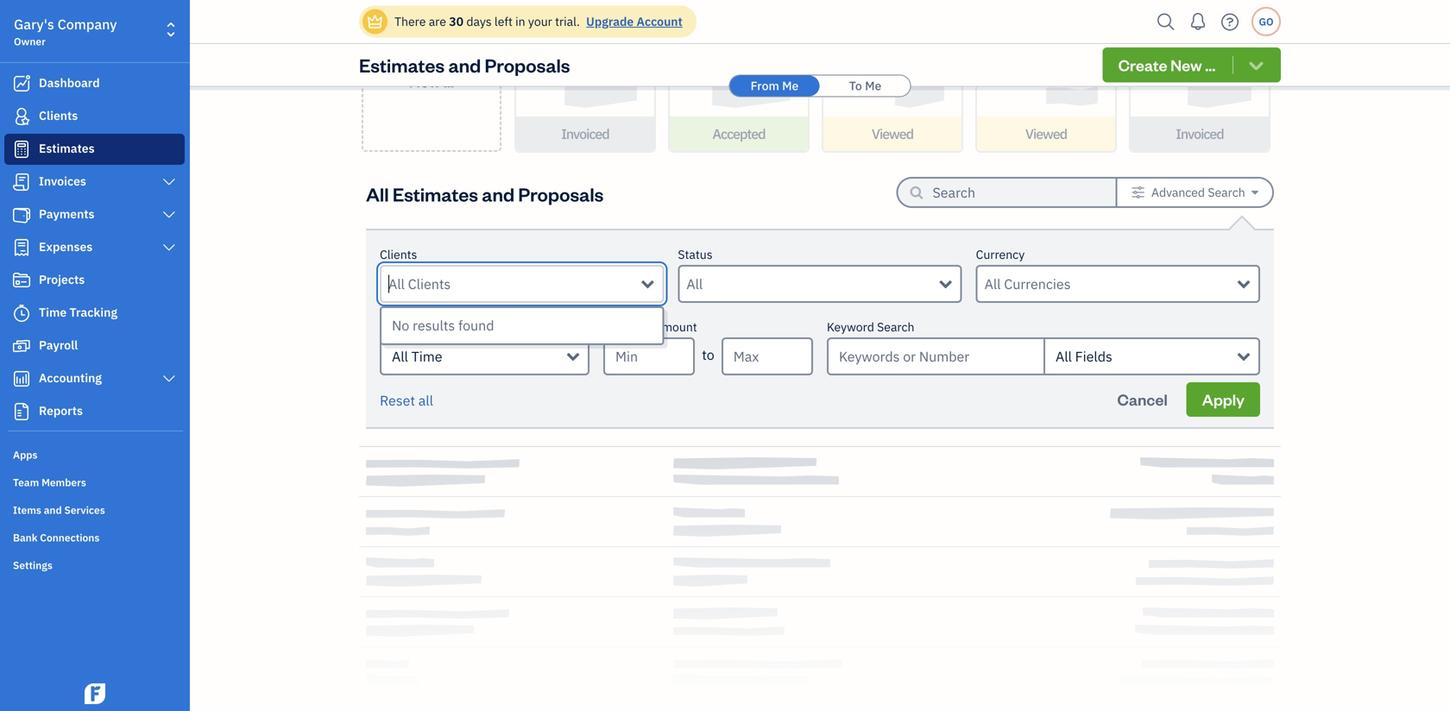 Task type: describe. For each thing, give the bounding box(es) containing it.
estimate image
[[11, 141, 32, 158]]

1 viewed from the left
[[872, 125, 913, 143]]

0 horizontal spatial create
[[407, 50, 456, 70]]

payments link
[[4, 199, 185, 231]]

invoices
[[39, 173, 86, 189]]

bank connections
[[13, 531, 100, 545]]

all for all time
[[392, 347, 408, 366]]

accounting
[[39, 370, 102, 386]]

bank
[[13, 531, 38, 545]]

invoice image
[[11, 174, 32, 191]]

items and services link
[[4, 496, 185, 522]]

from me link
[[730, 76, 820, 96]]

main element
[[0, 0, 233, 711]]

gary's company owner
[[14, 15, 117, 48]]

date
[[380, 319, 405, 335]]

services
[[64, 503, 105, 517]]

are
[[429, 13, 446, 29]]

Keyword Search field
[[1044, 338, 1260, 376]]

trial.
[[555, 13, 580, 29]]

team
[[13, 476, 39, 489]]

keyword search
[[827, 319, 915, 335]]

all fields
[[1056, 347, 1113, 366]]

1 horizontal spatial new
[[1171, 55, 1202, 75]]

Search text field
[[933, 179, 1088, 206]]

advanced search
[[1152, 184, 1245, 200]]

report image
[[11, 403, 32, 420]]

1 invoiced from the left
[[561, 125, 609, 143]]

keyword
[[827, 319, 874, 335]]

no results found
[[392, 316, 494, 335]]

chevron large down image for payments
[[161, 208, 177, 222]]

projects
[[39, 272, 85, 287]]

left
[[495, 13, 513, 29]]

from
[[751, 78, 779, 94]]

me for from me
[[782, 78, 799, 94]]

search image
[[1153, 9, 1180, 35]]

all
[[418, 392, 433, 410]]

clients link
[[4, 101, 185, 132]]

reports
[[39, 403, 83, 419]]

notifications image
[[1184, 4, 1212, 39]]

team members
[[13, 476, 86, 489]]

2 invoiced from the left
[[1176, 125, 1224, 143]]

reset all
[[380, 392, 433, 410]]

estimates link
[[4, 134, 185, 165]]

0 horizontal spatial new
[[409, 71, 441, 91]]

expenses
[[39, 239, 93, 255]]

me for to me
[[865, 78, 882, 94]]

expenses link
[[4, 232, 185, 263]]

client image
[[11, 108, 32, 125]]

time inside dropdown button
[[411, 347, 442, 366]]

go
[[1259, 15, 1274, 28]]

reset
[[380, 392, 415, 410]]

go to help image
[[1216, 9, 1244, 35]]

search for advanced search
[[1208, 184, 1245, 200]]

tracking
[[70, 304, 117, 320]]

… inside create new …
[[444, 71, 454, 91]]

to
[[702, 346, 715, 364]]

to me link
[[821, 76, 910, 96]]

estimates and proposals
[[359, 52, 570, 77]]

Estimate Amount Maximum text field
[[722, 338, 813, 376]]

all estimates and proposals
[[366, 182, 604, 206]]

expense image
[[11, 239, 32, 256]]

estimate amount
[[603, 319, 697, 335]]

apps
[[13, 448, 38, 462]]

1 horizontal spatial create
[[1118, 55, 1168, 75]]

crown image
[[366, 13, 384, 31]]

Keyword Search text field
[[827, 338, 1044, 376]]

settings link
[[4, 552, 185, 578]]

cancel button
[[1102, 382, 1183, 417]]

company
[[57, 15, 117, 33]]

apply button
[[1187, 382, 1260, 417]]

projects link
[[4, 265, 185, 296]]

advanced search button
[[1118, 179, 1273, 206]]

go button
[[1252, 7, 1281, 36]]

time inside main element
[[39, 304, 67, 320]]

0 horizontal spatial create new …
[[407, 50, 456, 91]]

freshbooks image
[[81, 684, 109, 704]]

All Currencies search field
[[985, 274, 1238, 294]]

upgrade account link
[[583, 13, 683, 29]]

2 horizontal spatial and
[[482, 182, 515, 206]]

from me
[[751, 78, 799, 94]]

all time button
[[380, 338, 590, 376]]

fields
[[1075, 347, 1113, 366]]

connections
[[40, 531, 100, 545]]

in
[[516, 13, 525, 29]]

currency
[[976, 246, 1025, 262]]

and for proposals
[[448, 52, 481, 77]]

estimates for estimates and proposals
[[359, 52, 445, 77]]

project image
[[11, 272, 32, 289]]

results
[[413, 316, 455, 335]]



Task type: vqa. For each thing, say whether or not it's contained in the screenshot.
THE GO dropdown button
yes



Task type: locate. For each thing, give the bounding box(es) containing it.
no
[[392, 316, 409, 335]]

4 chevron large down image from the top
[[161, 372, 177, 386]]

chevron large down image for accounting
[[161, 372, 177, 386]]

invoiced
[[561, 125, 609, 143], [1176, 125, 1224, 143]]

owner
[[14, 35, 46, 48]]

money image
[[11, 338, 32, 355]]

and inside main element
[[44, 503, 62, 517]]

chevron large down image inside the expenses link
[[161, 241, 177, 255]]

viewed
[[872, 125, 913, 143], [1026, 125, 1067, 143]]

new down 'are'
[[409, 71, 441, 91]]

0 horizontal spatial …
[[444, 71, 454, 91]]

items
[[13, 503, 41, 517]]

to
[[849, 78, 862, 94]]

no results found option
[[382, 308, 662, 344]]

0 vertical spatial and
[[448, 52, 481, 77]]

amount
[[654, 319, 697, 335]]

apply
[[1202, 389, 1245, 410]]

0 horizontal spatial create new … button
[[362, 0, 502, 152]]

payroll link
[[4, 331, 185, 362]]

create
[[407, 50, 456, 70], [1118, 55, 1168, 75]]

create new … down search icon
[[1118, 55, 1216, 75]]

all time
[[392, 347, 442, 366]]

accepted
[[713, 125, 765, 143]]

me right to at the right
[[865, 78, 882, 94]]

chevron large down image for invoices
[[161, 175, 177, 189]]

new
[[1171, 55, 1202, 75], [409, 71, 441, 91]]

items and services
[[13, 503, 105, 517]]

chevron large down image
[[161, 175, 177, 189], [161, 208, 177, 222], [161, 241, 177, 255], [161, 372, 177, 386]]

1 vertical spatial clients
[[380, 246, 417, 262]]

0 vertical spatial proposals
[[485, 52, 570, 77]]

time right timer image
[[39, 304, 67, 320]]

dashboard
[[39, 75, 100, 91]]

all inside keyword search field
[[1056, 347, 1072, 366]]

… down the 30
[[444, 71, 454, 91]]

me inside from me link
[[782, 78, 799, 94]]

estimates
[[359, 52, 445, 77], [39, 140, 95, 156], [393, 182, 478, 206]]

caretdown image
[[1252, 186, 1259, 199]]

0 horizontal spatial time
[[39, 304, 67, 320]]

time down range
[[411, 347, 442, 366]]

2 vertical spatial and
[[44, 503, 62, 517]]

search inside 'dropdown button'
[[1208, 184, 1245, 200]]

30
[[449, 13, 464, 29]]

accounting link
[[4, 363, 185, 395]]

time tracking
[[39, 304, 117, 320]]

found
[[458, 316, 494, 335]]

chevron large down image inside payments link
[[161, 208, 177, 222]]

… down notifications icon
[[1205, 55, 1216, 75]]

me right 'from'
[[782, 78, 799, 94]]

clients up "no" in the left top of the page
[[380, 246, 417, 262]]

all
[[366, 182, 389, 206], [392, 347, 408, 366], [1056, 347, 1072, 366]]

chevrondown image
[[1247, 56, 1266, 74]]

all inside all time dropdown button
[[392, 347, 408, 366]]

clients inside main element
[[39, 107, 78, 123]]

estimate
[[603, 319, 651, 335]]

settings
[[13, 559, 53, 572]]

viewed up search text field
[[1026, 125, 1067, 143]]

0 horizontal spatial clients
[[39, 107, 78, 123]]

0 vertical spatial time
[[39, 304, 67, 320]]

search
[[1208, 184, 1245, 200], [877, 319, 915, 335]]

0 horizontal spatial invoiced
[[561, 125, 609, 143]]

gary's
[[14, 15, 54, 33]]

search for keyword search
[[877, 319, 915, 335]]

viewed down to me link
[[872, 125, 913, 143]]

0 horizontal spatial all
[[366, 182, 389, 206]]

chevron large down image down payroll link
[[161, 372, 177, 386]]

all for all estimates and proposals
[[366, 182, 389, 206]]

apps link
[[4, 441, 185, 467]]

0 horizontal spatial and
[[44, 503, 62, 517]]

dashboard image
[[11, 75, 32, 92]]

to me
[[849, 78, 882, 94]]

chevron large down image up the expenses link
[[161, 208, 177, 222]]

payments
[[39, 206, 95, 222]]

0 horizontal spatial me
[[782, 78, 799, 94]]

1 horizontal spatial …
[[1205, 55, 1216, 75]]

chevron large down image inside invoices 'link'
[[161, 175, 177, 189]]

1 vertical spatial proposals
[[518, 182, 604, 206]]

clients down dashboard on the top of the page
[[39, 107, 78, 123]]

1 vertical spatial estimates
[[39, 140, 95, 156]]

chevron large down image inside accounting link
[[161, 372, 177, 386]]

1 vertical spatial time
[[411, 347, 442, 366]]

cancel
[[1118, 389, 1168, 410]]

estimates for estimates
[[39, 140, 95, 156]]

0 vertical spatial estimates
[[359, 52, 445, 77]]

there
[[395, 13, 426, 29]]

dashboard link
[[4, 68, 185, 99]]

create new …
[[407, 50, 456, 91], [1118, 55, 1216, 75]]

settings image
[[1131, 186, 1145, 199]]

All search field
[[687, 274, 940, 294]]

create new … down 'are'
[[407, 50, 456, 91]]

1 horizontal spatial create new …
[[1118, 55, 1216, 75]]

date range
[[380, 319, 439, 335]]

All Clients search field
[[388, 274, 642, 294]]

create down 'are'
[[407, 50, 456, 70]]

1 horizontal spatial time
[[411, 347, 442, 366]]

and for services
[[44, 503, 62, 517]]

1 horizontal spatial search
[[1208, 184, 1245, 200]]

status
[[678, 246, 713, 262]]

reports link
[[4, 396, 185, 427]]

clients
[[39, 107, 78, 123], [380, 246, 417, 262]]

…
[[1205, 55, 1216, 75], [444, 71, 454, 91]]

chevron large down image for expenses
[[161, 241, 177, 255]]

create down search icon
[[1118, 55, 1168, 75]]

proposals
[[485, 52, 570, 77], [518, 182, 604, 206]]

1 horizontal spatial viewed
[[1026, 125, 1067, 143]]

chevron large down image up projects link
[[161, 241, 177, 255]]

1 horizontal spatial all
[[392, 347, 408, 366]]

0 vertical spatial search
[[1208, 184, 1245, 200]]

invoices link
[[4, 167, 185, 198]]

payment image
[[11, 206, 32, 224]]

search right keyword
[[877, 319, 915, 335]]

chevron large down image up payments link at the top left
[[161, 175, 177, 189]]

there are 30 days left in your trial. upgrade account
[[395, 13, 683, 29]]

0 horizontal spatial viewed
[[872, 125, 913, 143]]

1 horizontal spatial invoiced
[[1176, 125, 1224, 143]]

2 vertical spatial estimates
[[393, 182, 478, 206]]

all for all fields
[[1056, 347, 1072, 366]]

1 vertical spatial and
[[482, 182, 515, 206]]

time
[[39, 304, 67, 320], [411, 347, 442, 366]]

upgrade
[[586, 13, 634, 29]]

bank connections link
[[4, 524, 185, 550]]

0 vertical spatial clients
[[39, 107, 78, 123]]

me inside to me link
[[865, 78, 882, 94]]

and
[[448, 52, 481, 77], [482, 182, 515, 206], [44, 503, 62, 517]]

2 horizontal spatial all
[[1056, 347, 1072, 366]]

account
[[637, 13, 683, 29]]

your
[[528, 13, 552, 29]]

range
[[408, 319, 439, 335]]

2 chevron large down image from the top
[[161, 208, 177, 222]]

1 horizontal spatial me
[[865, 78, 882, 94]]

0 horizontal spatial search
[[877, 319, 915, 335]]

team members link
[[4, 469, 185, 495]]

chart image
[[11, 370, 32, 388]]

payroll
[[39, 337, 78, 353]]

days
[[466, 13, 492, 29]]

members
[[41, 476, 86, 489]]

create new … button
[[362, 0, 502, 152], [1103, 47, 1281, 82]]

1 chevron large down image from the top
[[161, 175, 177, 189]]

2 viewed from the left
[[1026, 125, 1067, 143]]

3 chevron large down image from the top
[[161, 241, 177, 255]]

1 horizontal spatial and
[[448, 52, 481, 77]]

me
[[782, 78, 799, 94], [865, 78, 882, 94]]

1 me from the left
[[782, 78, 799, 94]]

timer image
[[11, 305, 32, 322]]

1 vertical spatial search
[[877, 319, 915, 335]]

new down notifications icon
[[1171, 55, 1202, 75]]

Estimate Amount Minimum text field
[[603, 338, 695, 376]]

2 me from the left
[[865, 78, 882, 94]]

reset all button
[[380, 390, 433, 411]]

time tracking link
[[4, 298, 185, 329]]

1 horizontal spatial create new … button
[[1103, 47, 1281, 82]]

1 horizontal spatial clients
[[380, 246, 417, 262]]

estimates inside main element
[[39, 140, 95, 156]]

search left caretdown image
[[1208, 184, 1245, 200]]

advanced
[[1152, 184, 1205, 200]]



